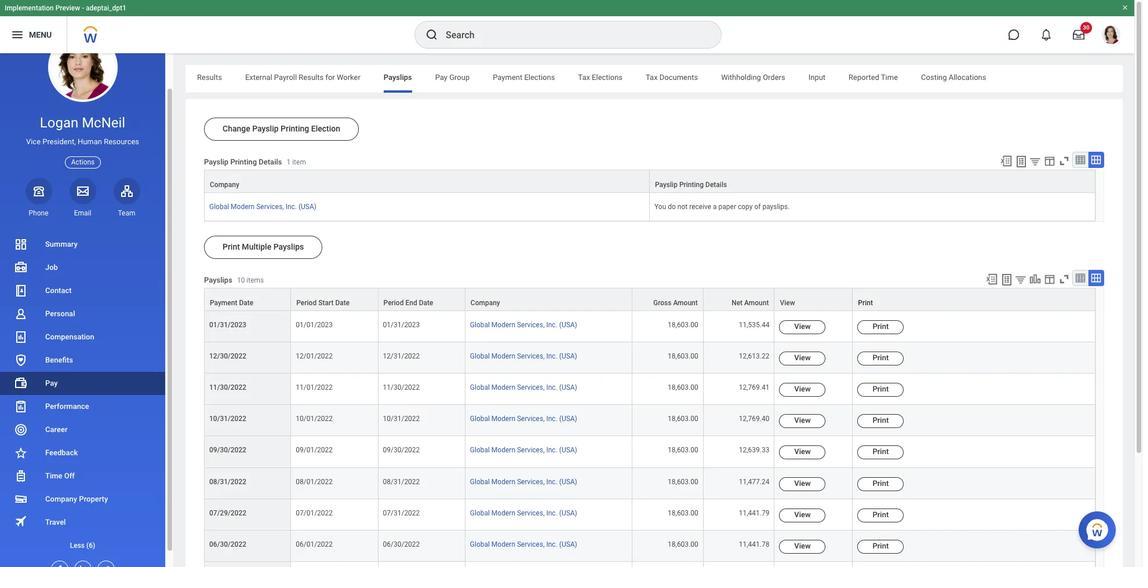Task type: describe. For each thing, give the bounding box(es) containing it.
1 print button from the top
[[858, 321, 904, 335]]

view button
[[775, 289, 852, 311]]

payment elections
[[493, 73, 555, 82]]

performance image
[[14, 400, 28, 414]]

1 10/31/2022 from the left
[[209, 415, 246, 423]]

multiple
[[242, 242, 271, 252]]

implementation preview -   adeptai_dpt1
[[5, 4, 126, 12]]

(usa) for 08/31/2022
[[559, 478, 577, 486]]

company property image
[[14, 493, 28, 507]]

period end date
[[384, 299, 433, 307]]

printing for payslip printing details
[[679, 181, 704, 189]]

services, for 06/30/2022
[[517, 541, 545, 549]]

inc. for 01/31/2023
[[546, 321, 558, 329]]

(usa) for 01/31/2023
[[559, 321, 577, 329]]

services, for 12/31/2022
[[517, 353, 545, 361]]

not
[[678, 203, 688, 211]]

property
[[79, 495, 108, 504]]

pay group
[[435, 73, 470, 82]]

services, for 01/31/2023
[[517, 321, 545, 329]]

10
[[237, 277, 245, 285]]

12 row from the top
[[204, 562, 1096, 568]]

2 print button from the top
[[858, 352, 904, 366]]

5 cell from the left
[[704, 562, 775, 568]]

net amount
[[732, 299, 769, 307]]

time off link
[[0, 465, 165, 488]]

view team image
[[120, 184, 134, 198]]

services, for 07/31/2022
[[517, 509, 545, 518]]

9 row from the top
[[204, 468, 1096, 500]]

logan mcneil
[[40, 115, 125, 131]]

external
[[245, 73, 272, 82]]

12,639.33
[[739, 447, 770, 455]]

input
[[809, 73, 826, 82]]

table image for expand table icon
[[1075, 154, 1087, 166]]

07/31/2022
[[383, 509, 420, 518]]

career
[[45, 426, 68, 434]]

contact image
[[14, 284, 28, 298]]

amount for gross amount
[[673, 299, 698, 307]]

job link
[[0, 256, 165, 279]]

team link
[[113, 178, 140, 218]]

11,441.79
[[739, 509, 770, 518]]

18,603.00 for 12,613.22
[[668, 353, 698, 361]]

global modern services, inc. (usa) for 09/30/2022
[[470, 447, 577, 455]]

inc. for 08/31/2022
[[546, 478, 558, 486]]

1 06/30/2022 from the left
[[209, 541, 246, 549]]

global for 01/31/2023
[[470, 321, 490, 329]]

global for 10/31/2022
[[470, 415, 490, 423]]

tax for tax elections
[[578, 73, 590, 82]]

company inside column header
[[210, 181, 239, 189]]

do
[[668, 203, 676, 211]]

export to excel image for items
[[986, 273, 998, 286]]

export to excel image for details
[[1000, 155, 1013, 168]]

modern for 06/30/2022
[[492, 541, 515, 549]]

global for 09/30/2022
[[470, 447, 490, 455]]

global for 11/30/2022
[[470, 384, 490, 392]]

11 row from the top
[[204, 531, 1096, 562]]

(usa) for 09/30/2022
[[559, 447, 577, 455]]

2 cell from the left
[[378, 562, 465, 568]]

performance link
[[0, 395, 165, 419]]

you
[[655, 203, 666, 211]]

payslip for payslip printing details 1 item
[[204, 158, 229, 167]]

time inside navigation pane region
[[45, 472, 62, 481]]

global modern services, inc. (usa) for 10/31/2022
[[470, 415, 577, 423]]

actions
[[71, 158, 95, 166]]

payslip printing details 1 item
[[204, 158, 306, 167]]

printing inside change payslip printing election button
[[281, 124, 309, 133]]

gross
[[653, 299, 672, 307]]

1 view button from the top
[[779, 321, 826, 335]]

benefits
[[45, 356, 73, 365]]

1 cell from the left
[[291, 562, 378, 568]]

payment for payment date
[[210, 299, 237, 307]]

expand table image
[[1091, 273, 1102, 284]]

12,769.40
[[739, 415, 770, 423]]

summary
[[45, 240, 78, 249]]

modern for 10/31/2022
[[492, 415, 515, 423]]

less (6) button
[[0, 539, 165, 553]]

notifications large image
[[1041, 29, 1052, 41]]

18,603.00 for 12,769.40
[[668, 415, 698, 423]]

job
[[45, 263, 58, 272]]

global modern services, inc. (usa) link for 07/31/2022
[[470, 507, 577, 518]]

personal image
[[14, 307, 28, 321]]

3 cell from the left
[[465, 562, 633, 568]]

toolbar for details
[[995, 152, 1104, 170]]

menu banner
[[0, 0, 1135, 53]]

company property
[[45, 495, 108, 504]]

1 09/30/2022 from the left
[[209, 447, 246, 455]]

5 print button from the top
[[858, 446, 904, 460]]

vice president, human resources
[[26, 138, 139, 146]]

phone
[[29, 209, 48, 217]]

print multiple payslips button
[[204, 236, 323, 259]]

modern for 12/31/2022
[[492, 353, 515, 361]]

president,
[[42, 138, 76, 146]]

30
[[1083, 24, 1090, 31]]

navigation pane region
[[0, 32, 174, 568]]

less
[[70, 542, 85, 550]]

elections for payment elections
[[524, 73, 555, 82]]

1 11/30/2022 from the left
[[209, 384, 246, 392]]

2 10/31/2022 from the left
[[383, 415, 420, 423]]

expand/collapse chart image
[[1029, 273, 1042, 286]]

modern for 09/30/2022
[[492, 447, 515, 455]]

global modern services, inc. (usa) link for 01/31/2023
[[470, 319, 577, 329]]

payroll
[[274, 73, 297, 82]]

team logan mcneil element
[[113, 209, 140, 218]]

pay for pay
[[45, 379, 58, 388]]

inc. for 07/31/2022
[[546, 509, 558, 518]]

8 view button from the top
[[779, 540, 826, 554]]

end
[[406, 299, 417, 307]]

period end date button
[[378, 289, 465, 311]]

justify image
[[10, 28, 24, 42]]

fullscreen image
[[1058, 155, 1071, 168]]

logan
[[40, 115, 78, 131]]

resources
[[104, 138, 139, 146]]

4 cell from the left
[[633, 562, 704, 568]]

team
[[118, 209, 135, 217]]

reported
[[849, 73, 879, 82]]

18,603.00 for 11,441.78
[[668, 541, 698, 549]]

06/01/2022
[[296, 541, 333, 549]]

summary link
[[0, 233, 165, 256]]

tab list containing results
[[186, 65, 1123, 93]]

view inside popup button
[[780, 299, 795, 307]]

copy
[[738, 203, 753, 211]]

preview
[[55, 4, 80, 12]]

global modern services, inc. (usa) link for 12/31/2022
[[470, 350, 577, 361]]

(usa) for 06/30/2022
[[559, 541, 577, 549]]

12,613.22
[[739, 353, 770, 361]]

inc. for 12/31/2022
[[546, 353, 558, 361]]

print inside print multiple payslips button
[[223, 242, 240, 252]]

compensation link
[[0, 326, 165, 349]]

summary image
[[14, 238, 28, 252]]

tax documents
[[646, 73, 698, 82]]

menu button
[[0, 16, 67, 53]]

table image for expand table image
[[1075, 273, 1087, 284]]

benefits link
[[0, 349, 165, 372]]

global for 06/30/2022
[[470, 541, 490, 549]]

18,603.00 for 12,769.41
[[668, 384, 698, 392]]

payslip inside button
[[252, 124, 279, 133]]

7 row from the top
[[204, 406, 1096, 437]]

11,441.78
[[739, 541, 770, 549]]

print inside print popup button
[[858, 299, 873, 307]]

1 horizontal spatial time
[[881, 73, 898, 82]]

services, for 09/30/2022
[[517, 447, 545, 455]]

services, for 08/31/2022
[[517, 478, 545, 486]]

item
[[292, 158, 306, 167]]

tax elections
[[578, 73, 623, 82]]

global modern services, inc. (usa) link for 10/31/2022
[[470, 413, 577, 423]]

period start date button
[[291, 289, 378, 311]]

time off image
[[14, 470, 28, 484]]

10 row from the top
[[204, 500, 1096, 531]]

list inside navigation pane region
[[0, 233, 165, 558]]

view right 11,441.78
[[794, 542, 811, 551]]

1 click to view/edit grid preferences image from the top
[[1044, 155, 1056, 168]]

paper
[[719, 203, 736, 211]]

phone button
[[25, 178, 52, 218]]

1 date from the left
[[239, 299, 253, 307]]

contact
[[45, 286, 72, 295]]

view right 11,441.79
[[794, 511, 811, 519]]

global modern services, inc. (usa) for 01/31/2023
[[470, 321, 577, 329]]

view right "12,769.41" on the right bottom of the page
[[794, 385, 811, 394]]

global modern services, inc. (usa) link for 08/31/2022
[[470, 476, 577, 486]]

election
[[311, 124, 340, 133]]

fullscreen image
[[1058, 273, 1071, 286]]

payment date
[[210, 299, 253, 307]]

07/01/2022
[[296, 509, 333, 518]]

payslips 10 items
[[204, 276, 264, 285]]

(usa) for 11/30/2022
[[559, 384, 577, 392]]

worker
[[337, 73, 361, 82]]

4 row from the top
[[204, 311, 1096, 343]]

for
[[325, 73, 335, 82]]

5 view button from the top
[[779, 446, 826, 460]]

2 results from the left
[[299, 73, 324, 82]]

less (6) button
[[0, 535, 165, 558]]

row containing global modern services, inc. (usa)
[[204, 193, 1096, 222]]

07/29/2022
[[209, 509, 246, 518]]

performance
[[45, 402, 89, 411]]

travel link
[[0, 511, 165, 535]]

email logan mcneil element
[[69, 209, 96, 218]]

view right 12,613.22
[[794, 354, 811, 363]]



Task type: vqa. For each thing, say whether or not it's contained in the screenshot.
2nd 18,603.00 from the top
yes



Task type: locate. For each thing, give the bounding box(es) containing it.
results left for on the left top of page
[[299, 73, 324, 82]]

2 18,603.00 from the top
[[668, 353, 698, 361]]

pay image
[[14, 377, 28, 391]]

11/01/2022
[[296, 384, 333, 392]]

global modern services, inc. (usa)
[[209, 203, 317, 211], [470, 321, 577, 329], [470, 353, 577, 361], [470, 384, 577, 392], [470, 415, 577, 423], [470, 447, 577, 455], [470, 478, 577, 486], [470, 509, 577, 518], [470, 541, 577, 549]]

global modern services, inc. (usa) link for 06/30/2022
[[470, 538, 577, 549]]

services, for 11/30/2022
[[517, 384, 545, 392]]

3 date from the left
[[419, 299, 433, 307]]

1 horizontal spatial 09/30/2022
[[383, 447, 420, 455]]

0 horizontal spatial elections
[[524, 73, 555, 82]]

company inside navigation pane region
[[45, 495, 77, 504]]

change payslip printing election
[[223, 124, 340, 133]]

payslip
[[252, 124, 279, 133], [204, 158, 229, 167], [655, 181, 678, 189]]

select to filter grid data image left expand/collapse chart image
[[1015, 274, 1027, 286]]

1 vertical spatial click to view/edit grid preferences image
[[1044, 273, 1056, 286]]

0 horizontal spatial export to excel image
[[986, 273, 998, 286]]

1 vertical spatial table image
[[1075, 273, 1087, 284]]

06/30/2022
[[209, 541, 246, 549], [383, 541, 420, 549]]

1 horizontal spatial pay
[[435, 73, 448, 82]]

printing up receive
[[679, 181, 704, 189]]

period
[[296, 299, 317, 307], [384, 299, 404, 307]]

pay
[[435, 73, 448, 82], [45, 379, 58, 388]]

1 horizontal spatial payslips
[[273, 242, 304, 252]]

1 horizontal spatial printing
[[281, 124, 309, 133]]

travel image
[[14, 515, 28, 529]]

global for 08/31/2022
[[470, 478, 490, 486]]

0 vertical spatial payslips
[[384, 73, 412, 82]]

01/31/2023
[[209, 321, 246, 329], [383, 321, 420, 329]]

2 vertical spatial printing
[[679, 181, 704, 189]]

toolbar for items
[[980, 270, 1104, 288]]

period start date
[[296, 299, 350, 307]]

1 vertical spatial payment
[[210, 299, 237, 307]]

4 print button from the top
[[858, 415, 904, 429]]

toolbar
[[995, 152, 1104, 170], [980, 270, 1104, 288]]

a
[[713, 203, 717, 211]]

payslips inside 'tab list'
[[384, 73, 412, 82]]

amount inside popup button
[[673, 299, 698, 307]]

1 vertical spatial payslip
[[204, 158, 229, 167]]

1 vertical spatial printing
[[230, 158, 257, 167]]

view button right 11,441.79
[[779, 509, 826, 523]]

0 vertical spatial payslip
[[252, 124, 279, 133]]

payslip up do
[[655, 181, 678, 189]]

2 amount from the left
[[745, 299, 769, 307]]

costing
[[921, 73, 947, 82]]

2 click to view/edit grid preferences image from the top
[[1044, 273, 1056, 286]]

export to excel image
[[1000, 155, 1013, 168], [986, 273, 998, 286]]

results left external
[[197, 73, 222, 82]]

0 horizontal spatial 10/31/2022
[[209, 415, 246, 423]]

1 horizontal spatial period
[[384, 299, 404, 307]]

export to worksheets image
[[1015, 155, 1029, 169], [1000, 273, 1014, 287]]

30 button
[[1066, 22, 1092, 48]]

1 period from the left
[[296, 299, 317, 307]]

8 18,603.00 from the top
[[668, 541, 698, 549]]

1
[[287, 158, 291, 167]]

payslip printing details
[[655, 181, 727, 189]]

menu
[[29, 30, 52, 39]]

1 horizontal spatial details
[[706, 181, 727, 189]]

global modern services, inc. (usa) for 12/31/2022
[[470, 353, 577, 361]]

4 view button from the top
[[779, 415, 826, 429]]

1 vertical spatial time
[[45, 472, 62, 481]]

modern for 01/31/2023
[[492, 321, 515, 329]]

(6)
[[86, 542, 95, 550]]

profile logan mcneil image
[[1102, 26, 1121, 46]]

1 01/31/2023 from the left
[[209, 321, 246, 329]]

feedback
[[45, 449, 78, 457]]

2 elections from the left
[[592, 73, 623, 82]]

18,603.00 for 11,535.44
[[668, 321, 698, 329]]

0 vertical spatial time
[[881, 73, 898, 82]]

table image left expand table icon
[[1075, 154, 1087, 166]]

period left end
[[384, 299, 404, 307]]

0 horizontal spatial payslip
[[204, 158, 229, 167]]

items
[[247, 277, 264, 285]]

0 horizontal spatial time
[[45, 472, 62, 481]]

period left start
[[296, 299, 317, 307]]

0 horizontal spatial select to filter grid data image
[[1015, 274, 1027, 286]]

details up a
[[706, 181, 727, 189]]

5 row from the top
[[204, 343, 1096, 374]]

0 vertical spatial toolbar
[[995, 152, 1104, 170]]

click to view/edit grid preferences image left fullscreen icon
[[1044, 155, 1056, 168]]

1 18,603.00 from the top
[[668, 321, 698, 329]]

amount inside popup button
[[745, 299, 769, 307]]

gross amount button
[[633, 289, 703, 311]]

view button right "12,769.41" on the right bottom of the page
[[779, 383, 826, 397]]

vice
[[26, 138, 41, 146]]

amount right gross
[[673, 299, 698, 307]]

2 horizontal spatial company
[[471, 299, 500, 307]]

1 tax from the left
[[578, 73, 590, 82]]

1 horizontal spatial tax
[[646, 73, 658, 82]]

click to view/edit grid preferences image
[[1044, 155, 1056, 168], [1044, 273, 1056, 286]]

global for 07/31/2022
[[470, 509, 490, 518]]

email
[[74, 209, 91, 217]]

0 vertical spatial details
[[259, 158, 282, 167]]

18,603.00 for 11,441.79
[[668, 509, 698, 518]]

period for period start date
[[296, 299, 317, 307]]

view button down view popup button
[[779, 321, 826, 335]]

payslips left 10
[[204, 276, 232, 285]]

1 horizontal spatial 06/30/2022
[[383, 541, 420, 549]]

0 vertical spatial pay
[[435, 73, 448, 82]]

global modern services, inc. (usa) link
[[209, 201, 317, 211], [470, 319, 577, 329], [470, 350, 577, 361], [470, 382, 577, 392], [470, 413, 577, 423], [470, 444, 577, 455], [470, 476, 577, 486], [470, 507, 577, 518], [470, 538, 577, 549]]

0 horizontal spatial 01/31/2023
[[209, 321, 246, 329]]

2 horizontal spatial printing
[[679, 181, 704, 189]]

18,603.00 for 11,477.24
[[668, 478, 698, 486]]

tax left documents
[[646, 73, 658, 82]]

amount for net amount
[[745, 299, 769, 307]]

1 results from the left
[[197, 73, 222, 82]]

view down view popup button
[[794, 322, 811, 331]]

2 vertical spatial payslip
[[655, 181, 678, 189]]

tab list
[[186, 65, 1123, 93]]

7 18,603.00 from the top
[[668, 509, 698, 518]]

1 row from the top
[[204, 170, 1096, 194]]

08/31/2022 up "07/29/2022"
[[209, 478, 246, 486]]

2 date from the left
[[335, 299, 350, 307]]

global modern services, inc. (usa) for 07/31/2022
[[470, 509, 577, 518]]

details left 1
[[259, 158, 282, 167]]

company button
[[205, 171, 649, 193], [465, 289, 632, 311]]

feedback image
[[14, 446, 28, 460]]

0 horizontal spatial amount
[[673, 299, 698, 307]]

select to filter grid data image
[[1029, 155, 1042, 168], [1015, 274, 1027, 286]]

0 horizontal spatial pay
[[45, 379, 58, 388]]

1 vertical spatial toolbar
[[980, 270, 1104, 288]]

compensation
[[45, 333, 94, 341]]

1 horizontal spatial payslip
[[252, 124, 279, 133]]

change payslip printing election button
[[204, 118, 359, 141]]

2 horizontal spatial date
[[419, 299, 433, 307]]

select to filter grid data image left fullscreen icon
[[1029, 155, 1042, 168]]

travel
[[45, 518, 66, 527]]

08/01/2022
[[296, 478, 333, 486]]

modern for 07/31/2022
[[492, 509, 515, 518]]

table image left expand table image
[[1075, 273, 1087, 284]]

2 09/30/2022 from the left
[[383, 447, 420, 455]]

0 horizontal spatial company
[[45, 495, 77, 504]]

2 vertical spatial payslips
[[204, 276, 232, 285]]

2 vertical spatial company
[[45, 495, 77, 504]]

1 horizontal spatial 08/31/2022
[[383, 478, 420, 486]]

7 print button from the top
[[858, 509, 904, 523]]

0 horizontal spatial tax
[[578, 73, 590, 82]]

08/31/2022
[[209, 478, 246, 486], [383, 478, 420, 486]]

0 horizontal spatial details
[[259, 158, 282, 167]]

12/31/2022
[[383, 353, 420, 361]]

payslips for payslips
[[384, 73, 412, 82]]

2 period from the left
[[384, 299, 404, 307]]

1 horizontal spatial 11/30/2022
[[383, 384, 420, 392]]

01/31/2023 down the payment date
[[209, 321, 246, 329]]

table image
[[1075, 154, 1087, 166], [1075, 273, 1087, 284]]

elections for tax elections
[[592, 73, 623, 82]]

date for period end date
[[419, 299, 433, 307]]

11/30/2022 down 12/31/2022
[[383, 384, 420, 392]]

search image
[[425, 28, 439, 42]]

1 horizontal spatial 01/31/2023
[[383, 321, 420, 329]]

payslips for payslips 10 items
[[204, 276, 232, 285]]

export to worksheets image left fullscreen icon
[[1015, 155, 1029, 169]]

0 horizontal spatial results
[[197, 73, 222, 82]]

3 row from the top
[[204, 288, 1096, 311]]

payment for payment elections
[[493, 73, 523, 82]]

human
[[78, 138, 102, 146]]

1 horizontal spatial results
[[299, 73, 324, 82]]

3 view button from the top
[[779, 383, 826, 397]]

(usa) for 12/31/2022
[[559, 353, 577, 361]]

phone image
[[30, 184, 47, 198]]

12/01/2022
[[296, 353, 333, 361]]

1 horizontal spatial select to filter grid data image
[[1029, 155, 1042, 168]]

row header
[[204, 562, 291, 568]]

payslip for payslip printing details
[[655, 181, 678, 189]]

benefits image
[[14, 354, 28, 368]]

5 18,603.00 from the top
[[668, 447, 698, 455]]

1 vertical spatial details
[[706, 181, 727, 189]]

09/01/2022
[[296, 447, 333, 455]]

payment right group
[[493, 73, 523, 82]]

2 08/31/2022 from the left
[[383, 478, 420, 486]]

view right 12,769.40
[[794, 417, 811, 425]]

payslips.
[[763, 203, 790, 211]]

start
[[318, 299, 334, 307]]

0 horizontal spatial 11/30/2022
[[209, 384, 246, 392]]

payment date button
[[205, 289, 291, 311]]

0 vertical spatial company button
[[205, 171, 649, 193]]

payment inside popup button
[[210, 299, 237, 307]]

6 row from the top
[[204, 374, 1096, 406]]

1 vertical spatial pay
[[45, 379, 58, 388]]

8 print button from the top
[[858, 540, 904, 554]]

services, for 10/31/2022
[[517, 415, 545, 423]]

row
[[204, 170, 1096, 194], [204, 193, 1096, 222], [204, 288, 1096, 311], [204, 311, 1096, 343], [204, 343, 1096, 374], [204, 374, 1096, 406], [204, 406, 1096, 437], [204, 437, 1096, 468], [204, 468, 1096, 500], [204, 500, 1096, 531], [204, 531, 1096, 562], [204, 562, 1096, 568]]

1 vertical spatial export to worksheets image
[[1000, 273, 1014, 287]]

expand table image
[[1091, 154, 1102, 166]]

1 vertical spatial company button
[[465, 289, 632, 311]]

details for payslip printing details 1 item
[[259, 158, 282, 167]]

view button right 12,769.40
[[779, 415, 826, 429]]

10/01/2022
[[296, 415, 333, 423]]

list
[[0, 233, 165, 558]]

Search Workday  search field
[[446, 22, 697, 48]]

mail image
[[76, 184, 90, 198]]

0 vertical spatial export to worksheets image
[[1015, 155, 1029, 169]]

amount
[[673, 299, 698, 307], [745, 299, 769, 307]]

costing allocations
[[921, 73, 987, 82]]

gross amount
[[653, 299, 698, 307]]

(usa) for 07/31/2022
[[559, 509, 577, 518]]

view button
[[779, 321, 826, 335], [779, 352, 826, 366], [779, 383, 826, 397], [779, 415, 826, 429], [779, 446, 826, 460], [779, 477, 826, 491], [779, 509, 826, 523], [779, 540, 826, 554]]

1 vertical spatial select to filter grid data image
[[1015, 274, 1027, 286]]

change
[[223, 124, 250, 133]]

pay left group
[[435, 73, 448, 82]]

payslips inside button
[[273, 242, 304, 252]]

inbox large image
[[1073, 29, 1085, 41]]

1 horizontal spatial elections
[[592, 73, 623, 82]]

pay inside 'tab list'
[[435, 73, 448, 82]]

2 horizontal spatial payslip
[[655, 181, 678, 189]]

1 horizontal spatial company
[[210, 181, 239, 189]]

close environment banner image
[[1122, 4, 1129, 11]]

7 view button from the top
[[779, 509, 826, 523]]

net
[[732, 299, 743, 307]]

print multiple payslips
[[223, 242, 304, 252]]

pay inside "link"
[[45, 379, 58, 388]]

1 vertical spatial payslips
[[273, 242, 304, 252]]

period for period end date
[[384, 299, 404, 307]]

time
[[881, 73, 898, 82], [45, 472, 62, 481]]

date
[[239, 299, 253, 307], [335, 299, 350, 307], [419, 299, 433, 307]]

1 08/31/2022 from the left
[[209, 478, 246, 486]]

0 horizontal spatial 06/30/2022
[[209, 541, 246, 549]]

time left off on the bottom of the page
[[45, 472, 62, 481]]

6 18,603.00 from the top
[[668, 478, 698, 486]]

net amount button
[[704, 289, 774, 311]]

06/30/2022 down "07/29/2022"
[[209, 541, 246, 549]]

0 horizontal spatial export to worksheets image
[[1000, 273, 1014, 287]]

1 vertical spatial company
[[471, 299, 500, 307]]

inc. for 10/31/2022
[[546, 415, 558, 423]]

you do not receive a paper copy of payslips.
[[655, 203, 790, 211]]

feedback link
[[0, 442, 165, 465]]

company button inside column header
[[205, 171, 649, 193]]

(usa) for 10/31/2022
[[559, 415, 577, 423]]

inc. for 06/30/2022
[[546, 541, 558, 549]]

11/30/2022 down 12/30/2022
[[209, 384, 246, 392]]

job image
[[14, 261, 28, 275]]

of
[[755, 203, 761, 211]]

allocations
[[949, 73, 987, 82]]

global modern services, inc. (usa) link for 09/30/2022
[[470, 444, 577, 455]]

export to worksheets image for items
[[1000, 273, 1014, 287]]

2 01/31/2023 from the left
[[383, 321, 420, 329]]

2 table image from the top
[[1075, 273, 1087, 284]]

row containing payment date
[[204, 288, 1096, 311]]

personal
[[45, 310, 75, 318]]

details inside payslip printing details 'popup button'
[[706, 181, 727, 189]]

global for 12/31/2022
[[470, 353, 490, 361]]

modern for 08/31/2022
[[492, 478, 515, 486]]

tax for tax documents
[[646, 73, 658, 82]]

payslip right change
[[252, 124, 279, 133]]

12,769.41
[[739, 384, 770, 392]]

reported time
[[849, 73, 898, 82]]

0 vertical spatial export to excel image
[[1000, 155, 1013, 168]]

withholding
[[721, 73, 761, 82]]

2 view button from the top
[[779, 352, 826, 366]]

6 cell from the left
[[775, 562, 853, 568]]

tax down "search workday" search box
[[578, 73, 590, 82]]

2 tax from the left
[[646, 73, 658, 82]]

1 table image from the top
[[1075, 154, 1087, 166]]

4 18,603.00 from the top
[[668, 415, 698, 423]]

0 horizontal spatial payslips
[[204, 276, 232, 285]]

payslips right the "worker"
[[384, 73, 412, 82]]

view button right '11,477.24' on the bottom right
[[779, 477, 826, 491]]

0 horizontal spatial 08/31/2022
[[209, 478, 246, 486]]

actions button
[[65, 156, 101, 169]]

payslip inside 'popup button'
[[655, 181, 678, 189]]

0 horizontal spatial date
[[239, 299, 253, 307]]

7 cell from the left
[[853, 562, 1096, 568]]

pay down benefits
[[45, 379, 58, 388]]

08/31/2022 up 07/31/2022
[[383, 478, 420, 486]]

export to worksheets image left expand/collapse chart image
[[1000, 273, 1014, 287]]

payslips right multiple
[[273, 242, 304, 252]]

0 vertical spatial click to view/edit grid preferences image
[[1044, 155, 1056, 168]]

06/30/2022 down 07/31/2022
[[383, 541, 420, 549]]

select to filter grid data image for items
[[1015, 274, 1027, 286]]

printing for payslip printing details 1 item
[[230, 158, 257, 167]]

2 06/30/2022 from the left
[[383, 541, 420, 549]]

date right end
[[419, 299, 433, 307]]

modern for 11/30/2022
[[492, 384, 515, 392]]

-
[[82, 4, 84, 12]]

view button right 11,441.78
[[779, 540, 826, 554]]

export to worksheets image for details
[[1015, 155, 1029, 169]]

0 vertical spatial company
[[210, 181, 239, 189]]

details for payslip printing details
[[706, 181, 727, 189]]

2 horizontal spatial payslips
[[384, 73, 412, 82]]

view right '11,477.24' on the bottom right
[[794, 479, 811, 488]]

3 18,603.00 from the top
[[668, 384, 698, 392]]

row containing company
[[204, 170, 1096, 194]]

pay for pay group
[[435, 73, 448, 82]]

1 horizontal spatial payment
[[493, 73, 523, 82]]

click to view/edit grid preferences image right expand/collapse chart image
[[1044, 273, 1056, 286]]

0 horizontal spatial period
[[296, 299, 317, 307]]

list containing summary
[[0, 233, 165, 558]]

3 print button from the top
[[858, 383, 904, 397]]

date for period start date
[[335, 299, 350, 307]]

global modern services, inc. (usa) for 11/30/2022
[[470, 384, 577, 392]]

0 horizontal spatial payment
[[210, 299, 237, 307]]

inc. for 11/30/2022
[[546, 384, 558, 392]]

1 amount from the left
[[673, 299, 698, 307]]

time right reported
[[881, 73, 898, 82]]

10/31/2022
[[209, 415, 246, 423], [383, 415, 420, 423]]

amount right net
[[745, 299, 769, 307]]

6 view button from the top
[[779, 477, 826, 491]]

global modern services, inc. (usa) link for 11/30/2022
[[470, 382, 577, 392]]

payment inside 'tab list'
[[493, 73, 523, 82]]

1 horizontal spatial export to excel image
[[1000, 155, 1013, 168]]

modern
[[231, 203, 255, 211], [492, 321, 515, 329], [492, 353, 515, 361], [492, 384, 515, 392], [492, 415, 515, 423], [492, 447, 515, 455], [492, 478, 515, 486], [492, 509, 515, 518], [492, 541, 515, 549]]

less (6)
[[70, 542, 95, 550]]

0 vertical spatial select to filter grid data image
[[1029, 155, 1042, 168]]

view button right the 12,639.33
[[779, 446, 826, 460]]

1 horizontal spatial date
[[335, 299, 350, 307]]

withholding orders
[[721, 73, 785, 82]]

time off
[[45, 472, 75, 481]]

documents
[[660, 73, 698, 82]]

6 print button from the top
[[858, 477, 904, 491]]

2 row from the top
[[204, 193, 1096, 222]]

1 horizontal spatial export to worksheets image
[[1015, 155, 1029, 169]]

view button right 12,613.22
[[779, 352, 826, 366]]

0 vertical spatial table image
[[1075, 154, 1087, 166]]

career link
[[0, 419, 165, 442]]

printing inside payslip printing details 'popup button'
[[679, 181, 704, 189]]

11,535.44
[[739, 321, 770, 329]]

payslips
[[384, 73, 412, 82], [273, 242, 304, 252], [204, 276, 232, 285]]

company column header
[[204, 170, 650, 194]]

pay link
[[0, 372, 165, 395]]

view right the 12,639.33
[[794, 448, 811, 457]]

printing down change
[[230, 158, 257, 167]]

2 11/30/2022 from the left
[[383, 384, 420, 392]]

1 elections from the left
[[524, 73, 555, 82]]

career image
[[14, 423, 28, 437]]

8 row from the top
[[204, 437, 1096, 468]]

mcneil
[[82, 115, 125, 131]]

phone logan mcneil element
[[25, 209, 52, 218]]

1 horizontal spatial 10/31/2022
[[383, 415, 420, 423]]

date right start
[[335, 299, 350, 307]]

0 horizontal spatial printing
[[230, 158, 257, 167]]

results
[[197, 73, 222, 82], [299, 73, 324, 82]]

compensation image
[[14, 330, 28, 344]]

inc. for 09/30/2022
[[546, 447, 558, 455]]

personal link
[[0, 303, 165, 326]]

1 vertical spatial export to excel image
[[986, 273, 998, 286]]

select to filter grid data image for details
[[1029, 155, 1042, 168]]

global modern services, inc. (usa) for 08/31/2022
[[470, 478, 577, 486]]

inc.
[[286, 203, 297, 211], [546, 321, 558, 329], [546, 353, 558, 361], [546, 384, 558, 392], [546, 415, 558, 423], [546, 447, 558, 455], [546, 478, 558, 486], [546, 509, 558, 518], [546, 541, 558, 549]]

18,603.00 for 12,639.33
[[668, 447, 698, 455]]

1 horizontal spatial amount
[[745, 299, 769, 307]]

view right net amount
[[780, 299, 795, 307]]

0 vertical spatial printing
[[281, 124, 309, 133]]

01/31/2023 down period end date
[[383, 321, 420, 329]]

date down 10
[[239, 299, 253, 307]]

payment down payslips 10 items
[[210, 299, 237, 307]]

printing left election
[[281, 124, 309, 133]]

0 vertical spatial payment
[[493, 73, 523, 82]]

cell
[[291, 562, 378, 568], [378, 562, 465, 568], [465, 562, 633, 568], [633, 562, 704, 568], [704, 562, 775, 568], [775, 562, 853, 568], [853, 562, 1096, 568]]

01/01/2023
[[296, 321, 333, 329]]

global modern services, inc. (usa) for 06/30/2022
[[470, 541, 577, 549]]

payslip down change
[[204, 158, 229, 167]]

0 horizontal spatial 09/30/2022
[[209, 447, 246, 455]]



